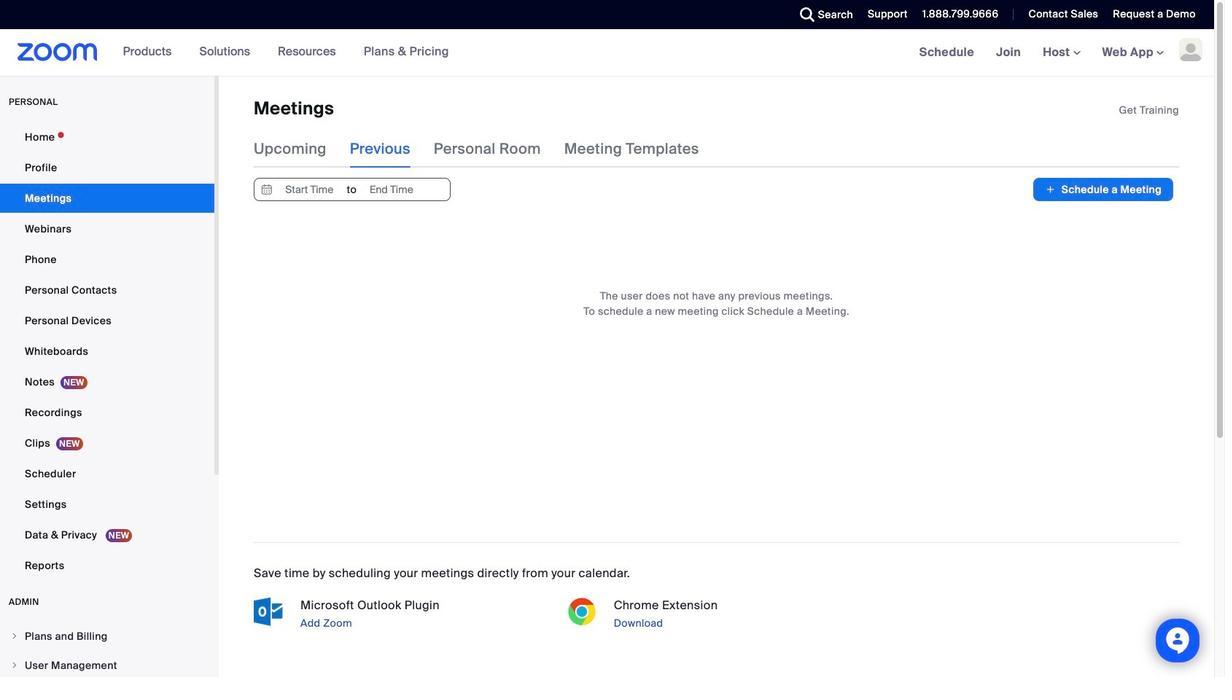 Task type: describe. For each thing, give the bounding box(es) containing it.
add image
[[1045, 183, 1056, 197]]

2 right image from the top
[[10, 662, 19, 670]]

meetings navigation
[[909, 29, 1214, 77]]

product information navigation
[[97, 29, 460, 76]]

admin menu menu
[[0, 623, 214, 678]]

tabs of meeting tab list
[[254, 130, 723, 168]]

2 menu item from the top
[[0, 652, 214, 678]]

1 right image from the top
[[10, 632, 19, 641]]

Date Range Picker Start field
[[276, 179, 343, 201]]



Task type: vqa. For each thing, say whether or not it's contained in the screenshot.
1st right icon from the bottom of the Admin Menu menu
no



Task type: locate. For each thing, give the bounding box(es) containing it.
application
[[1119, 103, 1179, 117]]

1 vertical spatial right image
[[10, 662, 19, 670]]

profile picture image
[[1179, 38, 1203, 61]]

personal menu menu
[[0, 123, 214, 582]]

menu item
[[0, 623, 214, 651], [0, 652, 214, 678]]

right image
[[10, 632, 19, 641], [10, 662, 19, 670]]

1 vertical spatial menu item
[[0, 652, 214, 678]]

zoom logo image
[[18, 43, 97, 61]]

banner
[[0, 29, 1214, 77]]

1 menu item from the top
[[0, 623, 214, 651]]

0 vertical spatial menu item
[[0, 623, 214, 651]]

0 vertical spatial right image
[[10, 632, 19, 641]]

Date Range Picker End field
[[358, 179, 425, 201]]

date image
[[258, 179, 276, 201]]



